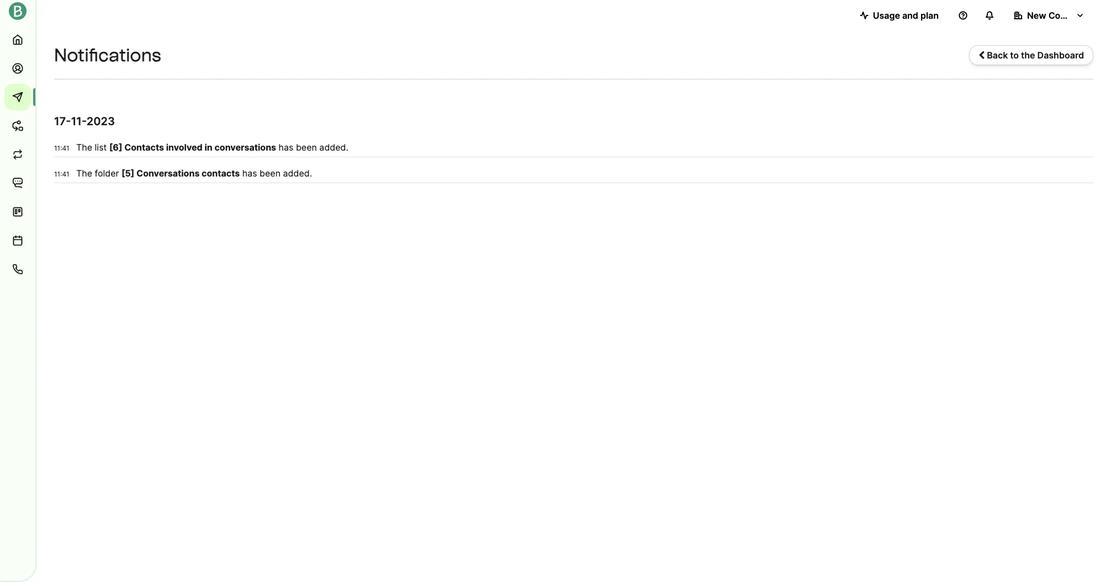 Task type: locate. For each thing, give the bounding box(es) containing it.
1 vertical spatial 11:41
[[54, 170, 69, 178]]

1 the from the top
[[76, 142, 92, 153]]

1 vertical spatial has
[[242, 168, 257, 179]]

list
[[95, 142, 107, 153]]

0 horizontal spatial been
[[260, 168, 281, 179]]

1 horizontal spatial added.
[[319, 142, 348, 153]]

new company button
[[1005, 4, 1093, 27]]

the left folder
[[76, 168, 92, 179]]

1 11:41 from the top
[[54, 144, 69, 152]]

the for the folder
[[76, 168, 92, 179]]

the folder [5] conversations contacts has been added.
[[76, 168, 312, 179]]

11:41 left folder
[[54, 170, 69, 178]]

the left list
[[76, 142, 92, 153]]

been
[[296, 142, 317, 153], [260, 168, 281, 179]]

1 horizontal spatial been
[[296, 142, 317, 153]]

[5]
[[121, 168, 134, 179]]

2023
[[87, 115, 115, 128]]

added.
[[319, 142, 348, 153], [283, 168, 312, 179]]

2 11:41 from the top
[[54, 170, 69, 178]]

0 vertical spatial has
[[279, 142, 293, 153]]

the for the list
[[76, 142, 92, 153]]

back to the dashboard link
[[969, 45, 1093, 65]]

the
[[76, 142, 92, 153], [76, 168, 92, 179]]

1 vertical spatial the
[[76, 168, 92, 179]]

0 horizontal spatial has
[[242, 168, 257, 179]]

back to the dashboard
[[985, 50, 1084, 61]]

2 the from the top
[[76, 168, 92, 179]]

0 vertical spatial added.
[[319, 142, 348, 153]]

back
[[987, 50, 1008, 61]]

plan
[[921, 10, 939, 21]]

17-
[[54, 115, 71, 128]]

11:41
[[54, 144, 69, 152], [54, 170, 69, 178]]

1 vertical spatial been
[[260, 168, 281, 179]]

17-11-2023
[[54, 115, 115, 128]]

has
[[279, 142, 293, 153], [242, 168, 257, 179]]

the
[[1021, 50, 1035, 61]]

1 vertical spatial added.
[[283, 168, 312, 179]]

0 vertical spatial been
[[296, 142, 317, 153]]

dashboard
[[1037, 50, 1084, 61]]

0 vertical spatial 11:41
[[54, 144, 69, 152]]

has down conversations in the left of the page
[[242, 168, 257, 179]]

the list [6] contacts involved in conversations has been added.
[[76, 142, 348, 153]]

1 horizontal spatial has
[[279, 142, 293, 153]]

involved
[[166, 142, 203, 153]]

0 vertical spatial the
[[76, 142, 92, 153]]

11:41 down 17-
[[54, 144, 69, 152]]

contacts
[[124, 142, 164, 153]]

has right conversations in the left of the page
[[279, 142, 293, 153]]



Task type: vqa. For each thing, say whether or not it's contained in the screenshot.
in
yes



Task type: describe. For each thing, give the bounding box(es) containing it.
11:41 for the folder
[[54, 170, 69, 178]]

new
[[1027, 10, 1046, 21]]

usage
[[873, 10, 900, 21]]

folder
[[95, 168, 119, 179]]

0 horizontal spatial added.
[[283, 168, 312, 179]]

notifications
[[54, 45, 161, 66]]

11:41 for the list
[[54, 144, 69, 152]]

new company
[[1027, 10, 1089, 21]]

in
[[205, 142, 212, 153]]

conversations
[[215, 142, 276, 153]]

[6]
[[109, 142, 122, 153]]

contacts
[[202, 168, 240, 179]]

usage and plan
[[873, 10, 939, 21]]

usage and plan button
[[851, 4, 948, 27]]

11-
[[71, 115, 87, 128]]

to
[[1010, 50, 1019, 61]]

company
[[1049, 10, 1089, 21]]

chevron left image
[[979, 51, 985, 60]]

conversations
[[136, 168, 200, 179]]

and
[[902, 10, 918, 21]]



